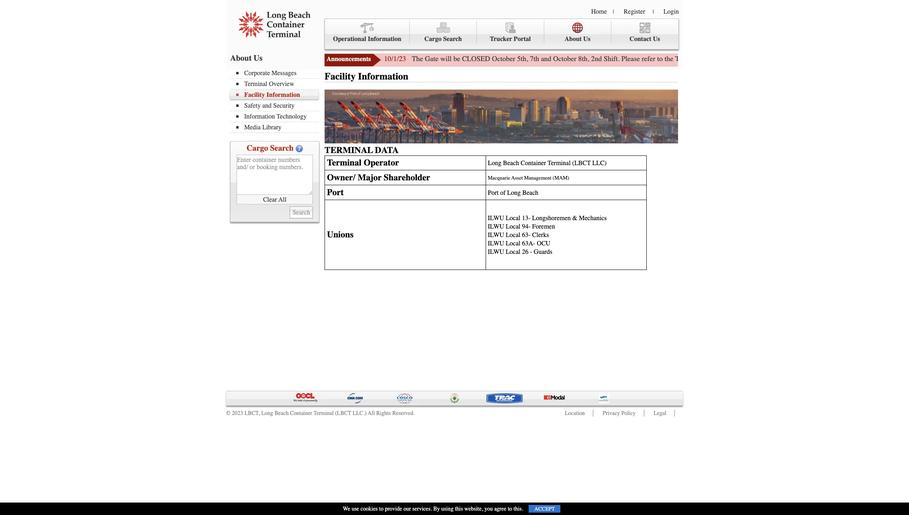 Task type: vqa. For each thing, say whether or not it's contained in the screenshot.
the "Gate" to the bottom
no



Task type: describe. For each thing, give the bounding box(es) containing it.
technology
[[277, 113, 307, 120]]

you
[[485, 506, 493, 513]]

we use cookies to provide our services. by using this website, you agree to this.
[[343, 506, 524, 513]]

safety
[[244, 102, 261, 109]]

privacy policy link
[[603, 410, 636, 417]]

2 the from the left
[[835, 54, 844, 63]]

(mam)
[[553, 175, 570, 181]]

operational information link
[[325, 21, 410, 44]]

cargo search inside cargo search link
[[425, 35, 462, 43]]

llc.)
[[353, 410, 367, 417]]

facility information
[[325, 71, 409, 82]]

1 horizontal spatial container
[[521, 159, 546, 167]]

shift.
[[604, 54, 620, 63]]

1 horizontal spatial cargo
[[425, 35, 442, 43]]

10/1/23
[[384, 54, 406, 63]]

0 horizontal spatial cargo
[[247, 144, 268, 153]]

2 ilwu from the top
[[488, 231, 505, 239]]

0 horizontal spatial container
[[290, 410, 312, 417]]

terminal overview link
[[236, 80, 319, 88]]

login
[[664, 8, 679, 15]]

truck
[[676, 54, 693, 63]]

0 horizontal spatial us
[[254, 53, 263, 63]]

home link
[[592, 8, 607, 15]]

agree
[[495, 506, 507, 513]]

this.
[[514, 506, 524, 513]]

63-
[[522, 231, 531, 239]]

​​​​terminal data
[[325, 145, 399, 155]]

the
[[412, 54, 423, 63]]

macquarie
[[488, 175, 511, 181]]

information down 10/1/23
[[358, 71, 409, 82]]

2nd
[[592, 54, 602, 63]]

reserved.
[[393, 410, 415, 417]]

​​long beach container terminal (lbct llc)
[[488, 159, 607, 167]]

7th
[[530, 54, 540, 63]]

corporate messages terminal overview facility information safety and security information technology media library
[[244, 70, 307, 131]]

1 horizontal spatial beach
[[503, 159, 520, 167]]

policy
[[622, 410, 636, 417]]

web
[[729, 54, 742, 63]]

mechanics
[[579, 215, 607, 222]]

0 vertical spatial long
[[508, 189, 521, 196]]

information inside operational information link
[[368, 35, 402, 43]]

1 the from the left
[[665, 54, 674, 63]]

refer
[[642, 54, 656, 63]]

​port
[[488, 189, 499, 196]]

safety and security link
[[236, 102, 319, 109]]

terminal inside corporate messages terminal overview facility information safety and security information technology media library
[[244, 80, 268, 88]]

0 vertical spatial and
[[541, 54, 552, 63]]

1 horizontal spatial to
[[508, 506, 513, 513]]

clerks
[[533, 231, 549, 239]]

clear all
[[263, 196, 287, 203]]

trucker portal link
[[477, 21, 545, 44]]

information up security
[[267, 91, 300, 98]]

information technology link
[[236, 113, 319, 120]]

​terminal operator
[[327, 157, 399, 168]]

corporate
[[244, 70, 270, 77]]

0 horizontal spatial beach
[[275, 410, 289, 417]]

messages
[[272, 70, 297, 77]]

​port of long beach
[[488, 189, 539, 196]]

menu bar containing operational information
[[325, 18, 679, 49]]

longshoremen
[[533, 215, 571, 222]]

13-
[[522, 215, 531, 222]]

0 horizontal spatial (lbct
[[335, 410, 352, 417]]

all inside button
[[279, 196, 287, 203]]

by
[[434, 506, 440, 513]]

contact
[[630, 35, 652, 43]]

this
[[455, 506, 463, 513]]

llc)
[[593, 159, 607, 167]]

© 2023 lbct, long beach container terminal (lbct llc.) all rights reserved.
[[226, 410, 415, 417]]

rights
[[377, 410, 391, 417]]

2 local from the top
[[506, 223, 521, 230]]

63a-
[[522, 240, 536, 247]]

0 horizontal spatial about us
[[230, 53, 263, 63]]

0 horizontal spatial cargo search
[[247, 144, 294, 153]]

management
[[525, 175, 552, 181]]

closed
[[462, 54, 491, 63]]

security
[[273, 102, 295, 109]]

26
[[522, 248, 529, 256]]

location link
[[565, 410, 585, 417]]

1 horizontal spatial all
[[368, 410, 375, 417]]

register
[[624, 8, 646, 15]]

login link
[[664, 8, 679, 15]]

2 october from the left
[[554, 54, 577, 63]]

3 ilwu from the top
[[488, 240, 505, 247]]

asset
[[512, 175, 523, 181]]

home
[[592, 8, 607, 15]]

provide
[[385, 506, 402, 513]]

portal
[[514, 35, 531, 43]]

5th,
[[517, 54, 529, 63]]

operational information
[[333, 35, 402, 43]]

©
[[226, 410, 231, 417]]

us for about us link
[[584, 35, 591, 43]]



Task type: locate. For each thing, give the bounding box(es) containing it.
the left week.
[[835, 54, 844, 63]]

1 for from the left
[[759, 54, 767, 63]]

our
[[404, 506, 411, 513]]

0 horizontal spatial the
[[665, 54, 674, 63]]

1 ilwu from the top
[[488, 223, 505, 230]]

0 vertical spatial beach
[[503, 159, 520, 167]]

ilwu
[[488, 223, 505, 230], [488, 231, 505, 239], [488, 240, 505, 247], [488, 248, 505, 256]]

Enter container numbers and/ or booking numbers.  text field
[[237, 155, 313, 195]]

3 local from the top
[[506, 231, 521, 239]]

0 vertical spatial search
[[444, 35, 462, 43]]

0 horizontal spatial menu bar
[[230, 69, 323, 133]]

None submit
[[290, 207, 313, 219]]

to left the this.
[[508, 506, 513, 513]]

​ilwu local 13- longshoremen & mechanics ilwu local 94- foremen ilwu local 63- clerks ilwu local 63a- ocu ilwu local 26 - guards
[[488, 215, 607, 256]]

1 horizontal spatial long
[[508, 189, 521, 196]]

terminal up (mam)
[[548, 159, 571, 167]]

us for contact us link on the top right
[[654, 35, 661, 43]]

cargo up will
[[425, 35, 442, 43]]

0 vertical spatial menu bar
[[325, 18, 679, 49]]

for right page
[[759, 54, 767, 63]]

0 horizontal spatial all
[[279, 196, 287, 203]]

use
[[352, 506, 359, 513]]

4 ilwu from the top
[[488, 248, 505, 256]]

gate right the
[[425, 54, 439, 63]]

lbct,
[[245, 410, 260, 417]]

to right refer
[[658, 54, 663, 63]]

long right of
[[508, 189, 521, 196]]

0 vertical spatial about us
[[565, 35, 591, 43]]

services.
[[413, 506, 432, 513]]

clear all button
[[237, 195, 313, 205]]

long right lbct,
[[261, 410, 273, 417]]

for right the details
[[825, 54, 834, 63]]

0 vertical spatial facility
[[325, 71, 356, 82]]

0 horizontal spatial facility
[[244, 91, 265, 98]]

search down media library link
[[270, 144, 294, 153]]

1 vertical spatial about
[[230, 53, 252, 63]]

container
[[521, 159, 546, 167], [290, 410, 312, 417]]

macquarie asset management (mam)
[[488, 175, 570, 181]]

0 vertical spatial all
[[279, 196, 287, 203]]

8th,
[[579, 54, 590, 63]]

0 vertical spatial cargo search
[[425, 35, 462, 43]]

cookies
[[361, 506, 378, 513]]

​terminal
[[327, 157, 362, 168]]

0 horizontal spatial for
[[759, 54, 767, 63]]

october
[[492, 54, 516, 63], [554, 54, 577, 63]]

1 vertical spatial all
[[368, 410, 375, 417]]

media
[[244, 124, 261, 131]]

1 horizontal spatial facility
[[325, 71, 356, 82]]

announcements
[[327, 55, 371, 63]]

facility down announcements
[[325, 71, 356, 82]]

1 vertical spatial (lbct
[[335, 410, 352, 417]]

and inside corporate messages terminal overview facility information safety and security information technology media library
[[262, 102, 272, 109]]

facility information link
[[236, 91, 319, 98]]

1 vertical spatial long
[[261, 410, 273, 417]]

1 horizontal spatial terminal
[[314, 410, 334, 417]]

2023
[[232, 410, 243, 417]]

about
[[565, 35, 582, 43], [230, 53, 252, 63]]

10/1/23 the gate will be closed october 5th, 7th and october 8th, 2nd shift. please refer to the truck gate hours web page for further gate details for the week.
[[384, 54, 863, 63]]

local left 94-
[[506, 223, 521, 230]]

of
[[501, 189, 506, 196]]

1 horizontal spatial search
[[444, 35, 462, 43]]

​​long
[[488, 159, 502, 167]]

1 october from the left
[[492, 54, 516, 63]]

beach
[[503, 159, 520, 167], [523, 189, 539, 196], [275, 410, 289, 417]]

local left 26
[[506, 248, 521, 256]]

all right llc.)
[[368, 410, 375, 417]]

be
[[454, 54, 461, 63]]

1 horizontal spatial and
[[541, 54, 552, 63]]

local
[[506, 215, 521, 222], [506, 223, 521, 230], [506, 231, 521, 239], [506, 240, 521, 247], [506, 248, 521, 256]]

2 | from the left
[[653, 8, 654, 15]]

contact us
[[630, 35, 661, 43]]

(lbct left llc)
[[573, 159, 591, 167]]

1 horizontal spatial about us
[[565, 35, 591, 43]]

legal
[[654, 410, 667, 417]]

accept button
[[529, 505, 561, 513]]

| left 'login'
[[653, 8, 654, 15]]

about us up corporate
[[230, 53, 263, 63]]

information up 10/1/23
[[368, 35, 402, 43]]

menu bar containing corporate messages
[[230, 69, 323, 133]]

beach down macquarie asset management (mam)
[[523, 189, 539, 196]]

privacy policy
[[603, 410, 636, 417]]

cargo search down library
[[247, 144, 294, 153]]

data
[[375, 145, 399, 155]]

1 vertical spatial beach
[[523, 189, 539, 196]]

and right 7th
[[541, 54, 552, 63]]

0 vertical spatial container
[[521, 159, 546, 167]]

gate right 'truck'
[[695, 54, 708, 63]]

major
[[358, 172, 382, 183]]

search up the be
[[444, 35, 462, 43]]

facility up safety at top left
[[244, 91, 265, 98]]

website,
[[465, 506, 483, 513]]

the left 'truck'
[[665, 54, 674, 63]]

1 horizontal spatial (lbct
[[573, 159, 591, 167]]

cargo search up will
[[425, 35, 462, 43]]

(lbct
[[573, 159, 591, 167], [335, 410, 352, 417]]

(lbct left llc.)
[[335, 410, 352, 417]]

local left 13-
[[506, 215, 521, 222]]

trucker
[[490, 35, 513, 43]]

-
[[530, 248, 533, 256]]

1 vertical spatial terminal
[[548, 159, 571, 167]]

us up 8th,
[[584, 35, 591, 43]]

beach up "asset"
[[503, 159, 520, 167]]

4 local from the top
[[506, 240, 521, 247]]

2 vertical spatial terminal
[[314, 410, 334, 417]]

local left 63-
[[506, 231, 521, 239]]

1 vertical spatial search
[[270, 144, 294, 153]]

information down safety at top left
[[244, 113, 275, 120]]

​​port
[[327, 187, 344, 198]]

2 horizontal spatial to
[[658, 54, 663, 63]]

cargo search link
[[410, 21, 477, 44]]

the
[[665, 54, 674, 63], [835, 54, 844, 63]]

us right contact
[[654, 35, 661, 43]]

1 horizontal spatial menu bar
[[325, 18, 679, 49]]

register link
[[624, 8, 646, 15]]

1 vertical spatial menu bar
[[230, 69, 323, 133]]

page
[[743, 54, 757, 63]]

0 horizontal spatial october
[[492, 54, 516, 63]]

cargo
[[425, 35, 442, 43], [247, 144, 268, 153]]

1 vertical spatial facility
[[244, 91, 265, 98]]

2 horizontal spatial beach
[[523, 189, 539, 196]]

overview
[[269, 80, 295, 88]]

0 vertical spatial (lbct
[[573, 159, 591, 167]]

to right cookies on the bottom left of page
[[379, 506, 384, 513]]

details
[[804, 54, 823, 63]]

1 horizontal spatial gate
[[695, 54, 708, 63]]

5 local from the top
[[506, 248, 521, 256]]

| right home link
[[613, 8, 615, 15]]

gate
[[791, 54, 803, 63]]

0 horizontal spatial terminal
[[244, 80, 268, 88]]

1 vertical spatial and
[[262, 102, 272, 109]]

location
[[565, 410, 585, 417]]

1 horizontal spatial cargo search
[[425, 35, 462, 43]]

terminal left llc.)
[[314, 410, 334, 417]]

about up 8th,
[[565, 35, 582, 43]]

0 vertical spatial cargo
[[425, 35, 442, 43]]

using
[[442, 506, 454, 513]]

&
[[573, 215, 578, 222]]

0 horizontal spatial |
[[613, 8, 615, 15]]

0 horizontal spatial to
[[379, 506, 384, 513]]

please
[[622, 54, 640, 63]]

facility inside corporate messages terminal overview facility information safety and security information technology media library
[[244, 91, 265, 98]]

1 horizontal spatial october
[[554, 54, 577, 63]]

2 horizontal spatial terminal
[[548, 159, 571, 167]]

2 horizontal spatial us
[[654, 35, 661, 43]]

0 horizontal spatial long
[[261, 410, 273, 417]]

contact us link
[[612, 21, 679, 44]]

1 vertical spatial container
[[290, 410, 312, 417]]

​​unions
[[327, 229, 354, 240]]

1 local from the top
[[506, 215, 521, 222]]

hours
[[710, 54, 728, 63]]

0 horizontal spatial and
[[262, 102, 272, 109]]

long
[[508, 189, 521, 196], [261, 410, 273, 417]]

1 horizontal spatial about
[[565, 35, 582, 43]]

local left 63a-
[[506, 240, 521, 247]]

about up corporate
[[230, 53, 252, 63]]

terminal down corporate
[[244, 80, 268, 88]]

week.
[[846, 54, 863, 63]]

1 horizontal spatial for
[[825, 54, 834, 63]]

2 gate from the left
[[695, 54, 708, 63]]

guards
[[534, 248, 553, 256]]

2 for from the left
[[825, 54, 834, 63]]

0 vertical spatial terminal
[[244, 80, 268, 88]]

menu bar
[[325, 18, 679, 49], [230, 69, 323, 133]]

foremen
[[533, 223, 555, 230]]

accept
[[535, 506, 555, 512]]

​​owner/ major shareholder
[[327, 172, 431, 183]]

october left 8th,
[[554, 54, 577, 63]]

cargo down 'media'
[[247, 144, 268, 153]]

and
[[541, 54, 552, 63], [262, 102, 272, 109]]

0 vertical spatial about
[[565, 35, 582, 43]]

us up corporate
[[254, 53, 263, 63]]

1 vertical spatial cargo search
[[247, 144, 294, 153]]

operator
[[364, 157, 399, 168]]

1 horizontal spatial the
[[835, 54, 844, 63]]

2 vertical spatial beach
[[275, 410, 289, 417]]

1 gate from the left
[[425, 54, 439, 63]]

search
[[444, 35, 462, 43], [270, 144, 294, 153]]

all right clear
[[279, 196, 287, 203]]

media library link
[[236, 124, 319, 131]]

​​​​terminal
[[325, 145, 373, 155]]

ocu
[[537, 240, 551, 247]]

1 | from the left
[[613, 8, 615, 15]]

about us up 8th,
[[565, 35, 591, 43]]

clear
[[263, 196, 277, 203]]

1 horizontal spatial us
[[584, 35, 591, 43]]

​ilwu
[[488, 215, 505, 222]]

about us
[[565, 35, 591, 43], [230, 53, 263, 63]]

and right safety at top left
[[262, 102, 272, 109]]

0 horizontal spatial gate
[[425, 54, 439, 63]]

1 vertical spatial cargo
[[247, 144, 268, 153]]

to
[[658, 54, 663, 63], [379, 506, 384, 513], [508, 506, 513, 513]]

1 vertical spatial about us
[[230, 53, 263, 63]]

1 horizontal spatial |
[[653, 8, 654, 15]]

94-
[[522, 223, 531, 230]]

further
[[769, 54, 789, 63]]

legal link
[[654, 410, 667, 417]]

0 horizontal spatial search
[[270, 144, 294, 153]]

october left "5th,"
[[492, 54, 516, 63]]

0 horizontal spatial about
[[230, 53, 252, 63]]

corporate messages link
[[236, 70, 319, 77]]

beach right lbct,
[[275, 410, 289, 417]]



